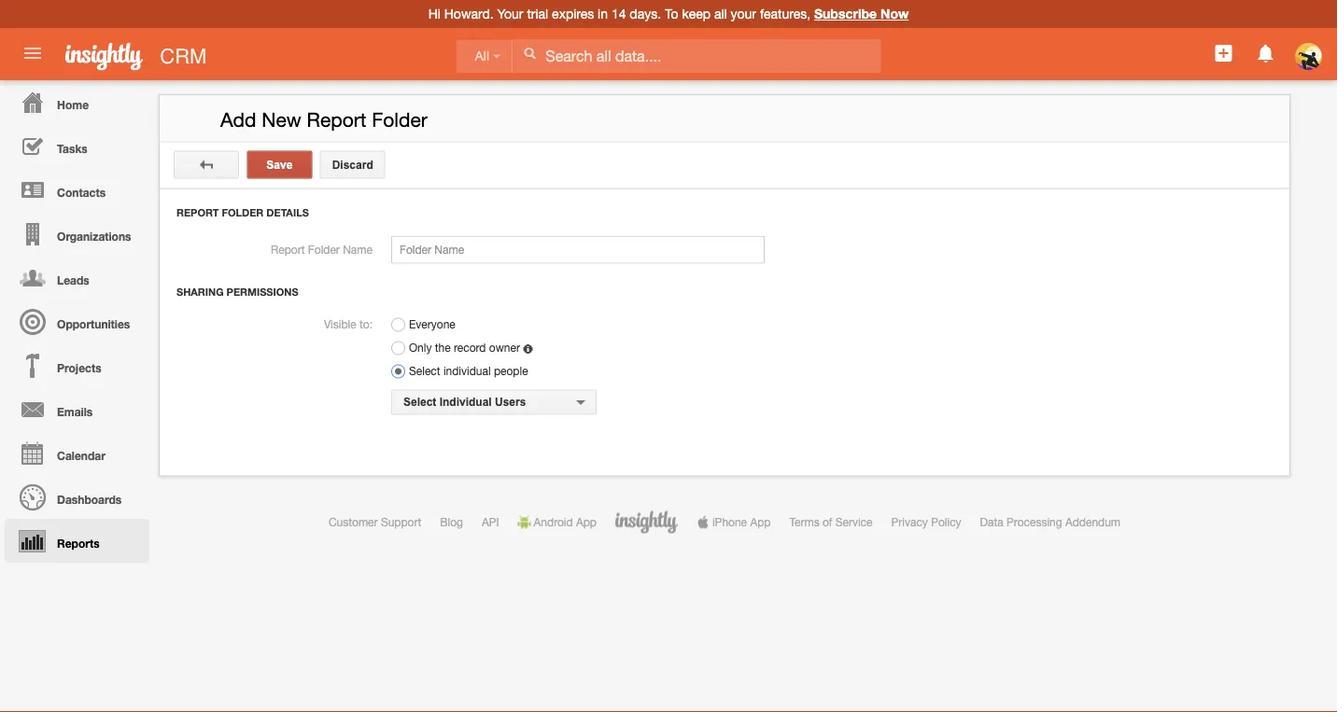Task type: vqa. For each thing, say whether or not it's contained in the screenshot.
0% cell related to me
no



Task type: describe. For each thing, give the bounding box(es) containing it.
white image
[[523, 47, 536, 60]]

organizations link
[[5, 212, 149, 256]]

select for select individual people
[[409, 365, 440, 378]]

hi howard. your trial expires in 14 days. to keep all your features, subscribe now
[[428, 6, 909, 21]]

emails link
[[5, 388, 149, 431]]

projects link
[[5, 344, 149, 388]]

blog
[[440, 516, 463, 529]]

now
[[881, 6, 909, 21]]

home
[[57, 98, 89, 111]]

leads link
[[5, 256, 149, 300]]

leads
[[57, 274, 89, 287]]

blog link
[[440, 516, 463, 529]]

calendar
[[57, 449, 105, 462]]

dashboards
[[57, 493, 122, 506]]

terms of service
[[790, 516, 873, 529]]

navigation containing home
[[0, 80, 149, 563]]

all
[[714, 6, 727, 21]]

features,
[[760, 6, 811, 21]]

api link
[[482, 516, 499, 529]]

save button
[[247, 151, 312, 179]]

users
[[495, 396, 526, 409]]

android app
[[534, 516, 597, 529]]

0 vertical spatial folder
[[372, 108, 427, 131]]

2 horizontal spatial report
[[307, 108, 366, 131]]

addendum
[[1066, 516, 1121, 529]]

to:
[[360, 318, 373, 331]]

api
[[482, 516, 499, 529]]

owner
[[489, 341, 520, 354]]

select for select individual users
[[403, 396, 436, 409]]

only the record owner
[[409, 341, 520, 354]]

customer
[[329, 516, 378, 529]]

name
[[343, 243, 373, 256]]

projects
[[57, 361, 101, 374]]

tasks
[[57, 142, 88, 155]]

calendar link
[[5, 431, 149, 475]]

all link
[[456, 40, 513, 73]]

reports
[[57, 537, 100, 550]]

notifications image
[[1255, 42, 1277, 64]]

trial
[[527, 6, 548, 21]]

opportunities link
[[5, 300, 149, 344]]

discard
[[332, 158, 373, 171]]

privacy policy link
[[891, 516, 962, 529]]

select individual users button
[[391, 390, 597, 415]]

Folder Name text field
[[391, 236, 765, 264]]

emails
[[57, 405, 93, 418]]

privacy policy
[[891, 516, 962, 529]]

save
[[266, 158, 293, 171]]

iphone app
[[712, 516, 771, 529]]

your
[[497, 6, 523, 21]]

of
[[823, 516, 832, 529]]

crm
[[160, 44, 207, 68]]

select individual users
[[403, 396, 526, 409]]

terms
[[790, 516, 820, 529]]

folder for report folder details
[[222, 207, 264, 219]]

days.
[[630, 6, 661, 21]]

iphone
[[712, 516, 747, 529]]

android
[[534, 516, 573, 529]]

keep
[[682, 6, 711, 21]]

visible
[[324, 318, 356, 331]]

privacy
[[891, 516, 928, 529]]

hi
[[428, 6, 441, 21]]

Only the record owner radio
[[391, 341, 405, 355]]



Task type: locate. For each thing, give the bounding box(es) containing it.
app right android
[[576, 516, 597, 529]]

to
[[665, 6, 678, 21]]

your
[[731, 6, 756, 21]]

individual
[[440, 396, 492, 409]]

howard.
[[444, 6, 494, 21]]

android app link
[[518, 516, 597, 529]]

app for iphone app
[[750, 516, 771, 529]]

0 horizontal spatial app
[[576, 516, 597, 529]]

None radio
[[391, 318, 405, 332], [391, 365, 405, 379], [391, 318, 405, 332], [391, 365, 405, 379]]

customer support
[[329, 516, 421, 529]]

sharing
[[177, 286, 224, 298]]

individual
[[443, 365, 491, 378]]

contacts
[[57, 186, 106, 199]]

report folder name
[[271, 243, 373, 256]]

0 horizontal spatial report
[[177, 207, 219, 219]]

permissions
[[227, 286, 298, 298]]

report up discard at the top left of the page
[[307, 108, 366, 131]]

contacts link
[[5, 168, 149, 212]]

report down back image
[[177, 207, 219, 219]]

1 vertical spatial select
[[403, 396, 436, 409]]

0 vertical spatial report
[[307, 108, 366, 131]]

support
[[381, 516, 421, 529]]

folder
[[372, 108, 427, 131], [222, 207, 264, 219], [308, 243, 340, 256]]

app
[[576, 516, 597, 529], [750, 516, 771, 529]]

report folder details
[[177, 207, 309, 219]]

2 vertical spatial folder
[[308, 243, 340, 256]]

report for report folder name
[[271, 243, 305, 256]]

select individual people
[[409, 365, 528, 378]]

policy
[[931, 516, 962, 529]]

back image
[[200, 158, 213, 171]]

app right iphone
[[750, 516, 771, 529]]

select left individual
[[403, 396, 436, 409]]

add
[[220, 108, 256, 131]]

2 app from the left
[[750, 516, 771, 529]]

service
[[836, 516, 873, 529]]

terms of service link
[[790, 516, 873, 529]]

subscribe
[[814, 6, 877, 21]]

report for report folder details
[[177, 207, 219, 219]]

data processing addendum
[[980, 516, 1121, 529]]

select down only
[[409, 365, 440, 378]]

folder up discard at the top left of the page
[[372, 108, 427, 131]]

record
[[454, 341, 486, 354]]

processing
[[1007, 516, 1062, 529]]

Search all data.... text field
[[513, 39, 881, 73]]

all
[[475, 49, 489, 63]]

folder left name
[[308, 243, 340, 256]]

tasks link
[[5, 124, 149, 168]]

the
[[435, 341, 451, 354]]

visible to:
[[324, 318, 373, 331]]

this record will only be visible to its creator and administrators. image
[[523, 345, 533, 354]]

report down details
[[271, 243, 305, 256]]

only
[[409, 341, 432, 354]]

details
[[267, 207, 309, 219]]

add new report folder
[[220, 108, 427, 131]]

0 vertical spatial select
[[409, 365, 440, 378]]

organizations
[[57, 230, 131, 243]]

home link
[[5, 80, 149, 124]]

in
[[598, 6, 608, 21]]

1 vertical spatial folder
[[222, 207, 264, 219]]

1 vertical spatial report
[[177, 207, 219, 219]]

1 horizontal spatial report
[[271, 243, 305, 256]]

select inside button
[[403, 396, 436, 409]]

subscribe now link
[[814, 6, 909, 21]]

navigation
[[0, 80, 149, 563]]

0 horizontal spatial folder
[[222, 207, 264, 219]]

app for android app
[[576, 516, 597, 529]]

folder left details
[[222, 207, 264, 219]]

1 app from the left
[[576, 516, 597, 529]]

customer support link
[[329, 516, 421, 529]]

2 horizontal spatial folder
[[372, 108, 427, 131]]

discard button
[[320, 151, 385, 179]]

new
[[262, 108, 301, 131]]

14
[[612, 6, 626, 21]]

reports link
[[5, 519, 149, 563]]

data
[[980, 516, 1004, 529]]

2 vertical spatial report
[[271, 243, 305, 256]]

opportunities
[[57, 318, 130, 331]]

data processing addendum link
[[980, 516, 1121, 529]]

1 horizontal spatial folder
[[308, 243, 340, 256]]

expires
[[552, 6, 594, 21]]

sharing permissions
[[177, 286, 298, 298]]

iphone app link
[[697, 516, 771, 529]]

1 horizontal spatial app
[[750, 516, 771, 529]]

folder for report folder name
[[308, 243, 340, 256]]

select
[[409, 365, 440, 378], [403, 396, 436, 409]]

everyone
[[409, 318, 456, 331]]

people
[[494, 365, 528, 378]]

dashboards link
[[5, 475, 149, 519]]

report
[[307, 108, 366, 131], [177, 207, 219, 219], [271, 243, 305, 256]]



